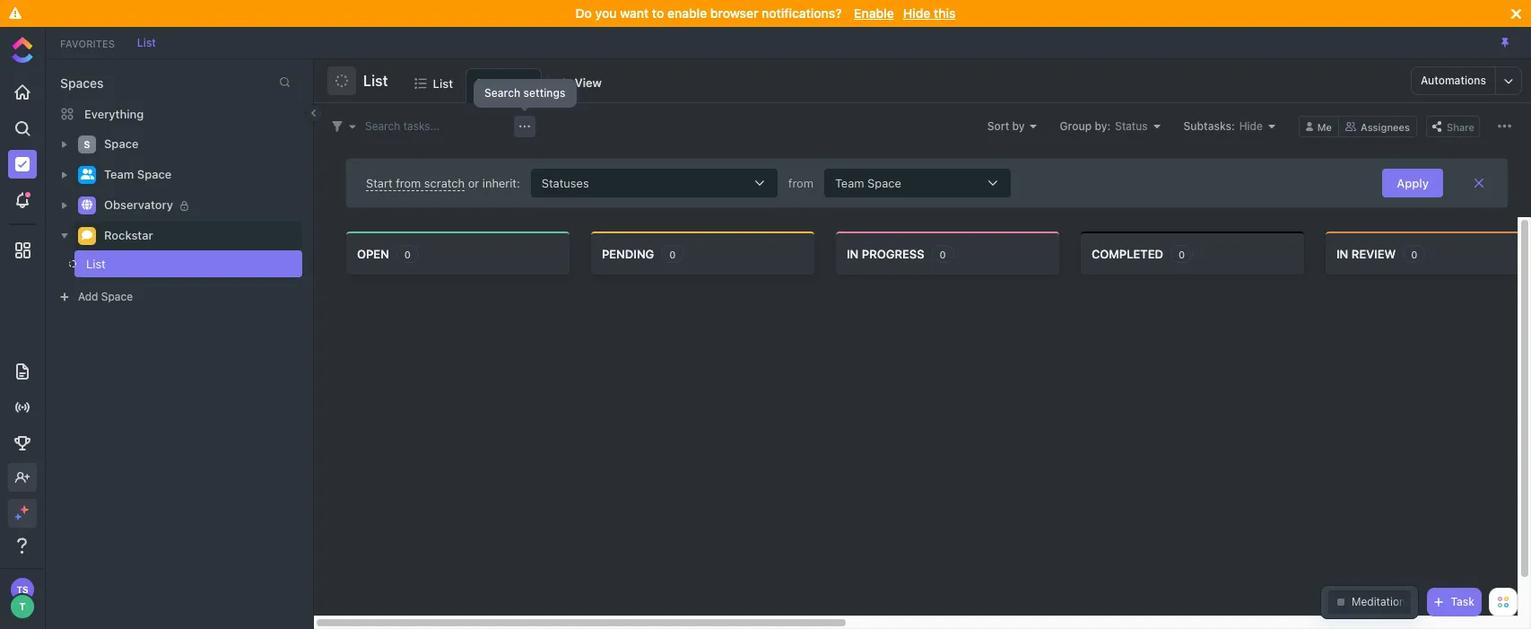 Task type: locate. For each thing, give the bounding box(es) containing it.
t
[[19, 600, 26, 612]]

1 vertical spatial hide
[[1240, 119, 1263, 132]]

1 horizontal spatial team space
[[835, 175, 902, 190]]

in left progress
[[847, 246, 859, 261]]

start
[[366, 175, 393, 190]]

team space up observatory
[[104, 167, 172, 181]]

hide left the this
[[904, 5, 931, 21]]

list up search on the top of page
[[363, 73, 388, 89]]

list link down rockstar
[[45, 250, 273, 277]]

task
[[1452, 595, 1475, 608]]

team inside team space dropdown button
[[835, 175, 865, 190]]

list up search tasks... text field
[[433, 76, 453, 90]]

0 for open
[[405, 248, 411, 260]]

0
[[405, 248, 411, 260], [670, 248, 676, 260], [940, 248, 947, 260], [1179, 248, 1186, 260], [1412, 248, 1418, 260]]

you
[[596, 5, 617, 21]]

2 0 from the left
[[670, 248, 676, 260]]

1 in from the left
[[847, 246, 859, 261]]

hide right the 'subtasks:'
[[1240, 119, 1263, 132]]

team
[[104, 167, 134, 181], [835, 175, 865, 190]]

space down everything
[[104, 137, 139, 151]]

group
[[1060, 119, 1092, 132]]

space link
[[104, 130, 291, 159]]

team inside team space link
[[104, 167, 134, 181]]

search tasks...
[[365, 119, 440, 132]]

list
[[137, 35, 156, 49], [363, 73, 388, 89], [433, 76, 453, 90], [86, 257, 106, 271]]

0 right progress
[[940, 248, 947, 260]]

3 0 from the left
[[940, 248, 947, 260]]

1 horizontal spatial team
[[835, 175, 865, 190]]

by
[[1013, 119, 1025, 132]]

sort
[[988, 119, 1010, 132]]

space up in progress
[[868, 175, 902, 190]]

2 vertical spatial list link
[[45, 250, 273, 277]]

1 horizontal spatial in
[[1337, 246, 1349, 261]]

list inside list button
[[363, 73, 388, 89]]

space
[[104, 137, 139, 151], [137, 167, 172, 181], [868, 175, 902, 190], [101, 290, 133, 303]]

0 right review
[[1412, 248, 1418, 260]]

space inside dropdown button
[[868, 175, 902, 190]]

2 from from the left
[[789, 175, 814, 190]]

1 horizontal spatial hide
[[1240, 119, 1263, 132]]

0 horizontal spatial team
[[104, 167, 134, 181]]

this
[[934, 5, 956, 21]]

0 horizontal spatial in
[[847, 246, 859, 261]]

team space
[[104, 167, 172, 181], [835, 175, 902, 190]]

team right user group image
[[104, 167, 134, 181]]

sparkle svg 1 image
[[20, 505, 29, 514]]

team up in progress
[[835, 175, 865, 190]]

assignees
[[1361, 121, 1411, 132]]

1 from from the left
[[396, 175, 421, 190]]

0 vertical spatial list link
[[128, 35, 165, 49]]

in
[[847, 246, 859, 261], [1337, 246, 1349, 261]]

in for in review
[[1337, 246, 1349, 261]]

group by: status
[[1060, 119, 1148, 132]]

in progress
[[847, 246, 925, 261]]

favorites
[[60, 37, 115, 49]]

0 horizontal spatial hide
[[904, 5, 931, 21]]

0 right the completed
[[1179, 248, 1186, 260]]

list link
[[128, 35, 165, 49], [433, 68, 460, 102], [45, 250, 273, 277]]

open
[[357, 246, 389, 261]]

1 0 from the left
[[405, 248, 411, 260]]

comment image
[[82, 230, 92, 241]]

hide
[[904, 5, 931, 21], [1240, 119, 1263, 132]]

me button
[[1299, 115, 1340, 137]]

list link right favorites
[[128, 35, 165, 49]]

0 horizontal spatial from
[[396, 175, 421, 190]]

spaces link
[[46, 75, 104, 91]]

view settings element
[[1494, 115, 1517, 137]]

want
[[620, 5, 649, 21]]

team space inside dropdown button
[[835, 175, 902, 190]]

user group image
[[80, 169, 94, 180]]

1 horizontal spatial from
[[789, 175, 814, 190]]

0 right pending
[[670, 248, 676, 260]]

scratch
[[424, 175, 465, 190]]

automations
[[1422, 74, 1487, 87]]

in left review
[[1337, 246, 1349, 261]]

view button
[[550, 68, 610, 103]]

enable
[[668, 5, 707, 21]]

subtasks: hide
[[1184, 119, 1263, 132]]

0 right open
[[405, 248, 411, 260]]

list link up search tasks... text field
[[433, 68, 460, 102]]

from
[[396, 175, 421, 190], [789, 175, 814, 190]]

statuses
[[542, 175, 589, 190]]

0 for in progress
[[940, 248, 947, 260]]

search
[[365, 119, 401, 132]]

by:
[[1095, 119, 1111, 132]]

or
[[468, 175, 479, 190]]

4 0 from the left
[[1179, 248, 1186, 260]]

0 for in review
[[1412, 248, 1418, 260]]

team space up in progress
[[835, 175, 902, 190]]

5 0 from the left
[[1412, 248, 1418, 260]]

2 in from the left
[[1337, 246, 1349, 261]]

do you want to enable browser notifications? enable hide this
[[576, 5, 956, 21]]

board
[[495, 76, 528, 91]]

add space
[[78, 290, 133, 303]]

add
[[78, 290, 98, 303]]



Task type: describe. For each thing, give the bounding box(es) containing it.
do
[[576, 5, 592, 21]]

status
[[1116, 119, 1148, 132]]

in for in progress
[[847, 246, 859, 261]]

start from scratch or inherit:
[[366, 175, 520, 190]]

sparkle svg 2 image
[[14, 513, 21, 520]]

to
[[652, 5, 664, 21]]

pending
[[602, 246, 655, 261]]

review
[[1352, 246, 1397, 261]]

list right favorites
[[137, 35, 156, 49]]

list down comment icon
[[86, 257, 106, 271]]

0 for completed
[[1179, 248, 1186, 260]]

subtasks:
[[1184, 119, 1235, 132]]

sort by button
[[988, 119, 1037, 132]]

sort by
[[988, 119, 1025, 132]]

1 vertical spatial list link
[[433, 68, 460, 102]]

browser
[[711, 5, 759, 21]]

space up observatory
[[137, 167, 172, 181]]

0 vertical spatial hide
[[904, 5, 931, 21]]

space right the add
[[101, 290, 133, 303]]

share
[[1448, 121, 1475, 132]]

me
[[1318, 121, 1333, 132]]

progress
[[862, 246, 925, 261]]

enable
[[855, 5, 895, 21]]

in review
[[1337, 246, 1397, 261]]

view settings image
[[1499, 119, 1512, 133]]

notifications?
[[762, 5, 842, 21]]

assignees button
[[1340, 115, 1418, 137]]

completed
[[1092, 246, 1164, 261]]

view
[[575, 75, 602, 90]]

tasks...
[[404, 119, 440, 132]]

statuses button
[[520, 169, 789, 197]]

everything link
[[46, 100, 313, 128]]

inherit:
[[483, 175, 520, 190]]

ts
[[17, 584, 28, 595]]

Search tasks... text field
[[365, 114, 514, 139]]

list button
[[356, 61, 388, 101]]

0 for pending
[[670, 248, 676, 260]]

observatory
[[104, 198, 173, 212]]

ts t
[[17, 584, 28, 612]]

0 horizontal spatial team space
[[104, 167, 172, 181]]

team space button
[[814, 169, 1022, 197]]

automations button
[[1413, 67, 1496, 94]]

apply
[[1398, 175, 1430, 190]]

globe image
[[82, 200, 92, 210]]

everything
[[84, 106, 144, 121]]

rockstar link
[[104, 222, 291, 250]]

board link
[[495, 69, 536, 102]]

observatory link
[[104, 191, 291, 220]]

team space link
[[104, 161, 291, 189]]

start from scratch link
[[366, 175, 465, 191]]

rockstar
[[104, 228, 153, 242]]

spaces
[[60, 75, 104, 91]]

share button
[[1427, 115, 1481, 137]]



Task type: vqa. For each thing, say whether or not it's contained in the screenshot.
By
yes



